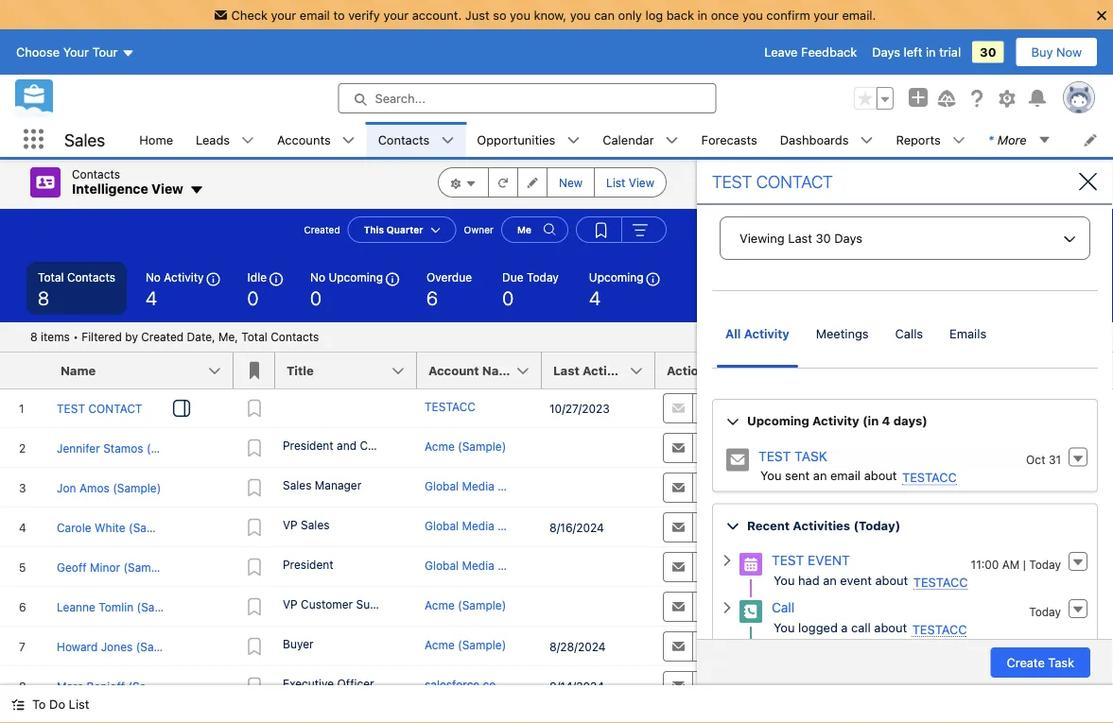 Task type: describe. For each thing, give the bounding box(es) containing it.
intelligence view
[[72, 181, 183, 197]]

30 inside button
[[816, 231, 832, 245]]

testacc for event
[[914, 575, 969, 589]]

10/27/2023
[[550, 402, 610, 415]]

key performance indicators group
[[0, 262, 697, 323]]

calendar
[[603, 132, 654, 147]]

this quarter button
[[348, 217, 457, 243]]

create task button
[[991, 648, 1091, 678]]

calls button
[[883, 321, 937, 368]]

text default image inside reports list item
[[953, 134, 966, 147]]

email image
[[727, 449, 749, 471]]

text default image inside 'dashboards' 'list item'
[[861, 134, 874, 147]]

oct 31
[[1027, 453, 1062, 467]]

home link
[[128, 122, 185, 157]]

meetings button
[[803, 321, 883, 368]]

choose your tour
[[16, 45, 118, 59]]

upcoming for upcoming
[[589, 271, 644, 284]]

event
[[841, 573, 872, 587]]

group containing new
[[438, 167, 667, 198]]

3 you from the left
[[743, 8, 763, 22]]

testacc link for event
[[914, 575, 969, 590]]

test task
[[759, 448, 828, 464]]

by
[[125, 331, 138, 344]]

ceo
[[360, 439, 384, 452]]

1 vertical spatial total
[[242, 331, 268, 344]]

call link
[[772, 600, 795, 616]]

cell up the and
[[275, 389, 417, 429]]

name button
[[49, 353, 234, 389]]

know,
[[534, 8, 567, 22]]

actions cell
[[656, 353, 731, 390]]

reports list item
[[885, 122, 977, 157]]

so
[[493, 8, 507, 22]]

vp for vp customer support
[[283, 598, 298, 611]]

|
[[1024, 558, 1027, 571]]

email inside "you sent an email about testacc"
[[831, 468, 861, 483]]

account name
[[429, 364, 518, 378]]

testacc for task
[[903, 470, 958, 485]]

0 for no upcoming
[[310, 287, 322, 309]]

•
[[73, 331, 78, 344]]

2 you from the left
[[570, 8, 591, 22]]

text default image left logged call image
[[721, 601, 734, 615]]

sales for sales manager
[[283, 479, 312, 492]]

viewing
[[740, 231, 785, 245]]

president for president
[[283, 558, 334, 572]]

president and ceo
[[283, 439, 384, 452]]

cell for manager
[[542, 468, 656, 508]]

officer
[[337, 678, 374, 691]]

buy now button
[[1016, 37, 1099, 67]]

activity for last
[[583, 364, 630, 378]]

task
[[795, 448, 828, 464]]

1 vertical spatial created
[[141, 331, 184, 344]]

account name cell
[[417, 353, 554, 390]]

a
[[842, 620, 848, 635]]

upcoming for upcoming activity (in 4 days)
[[748, 414, 810, 428]]

0 vertical spatial group
[[855, 87, 894, 110]]

text default image inside opportunities list item
[[567, 134, 580, 147]]

now
[[1057, 45, 1083, 59]]

viewing last 30 days
[[740, 231, 863, 245]]

buy
[[1032, 45, 1054, 59]]

8 items • filtered by created date, me, total contacts status
[[30, 331, 319, 344]]

new button
[[547, 167, 595, 198]]

list containing home
[[128, 122, 1114, 157]]

just
[[465, 8, 490, 22]]

owner
[[464, 225, 494, 235]]

you logged a call about testacc
[[774, 620, 968, 636]]

text default image inside leads list item
[[241, 134, 255, 147]]

list view
[[607, 176, 655, 189]]

create
[[1007, 656, 1045, 670]]

text default image down leads link
[[189, 183, 204, 198]]

11:00
[[971, 558, 1000, 571]]

1 vertical spatial today
[[1030, 558, 1062, 571]]

upcoming activity (in 4 days) button
[[714, 412, 1097, 430]]

emails
[[950, 326, 987, 341]]

0 for idle
[[248, 287, 259, 309]]

vp sales
[[283, 519, 330, 532]]

test event
[[772, 553, 851, 569]]

meetings
[[816, 326, 869, 341]]

title
[[287, 364, 314, 378]]

0 inside due today 0
[[503, 287, 514, 309]]

0 vertical spatial 30
[[981, 45, 997, 59]]

recent activities (today) button
[[714, 517, 1097, 534]]

4 for no activity
[[146, 287, 157, 309]]

cell for and
[[542, 429, 656, 468]]

and
[[337, 439, 357, 452]]

cell down 8/16/2024
[[542, 548, 656, 588]]

date,
[[187, 331, 215, 344]]

contacts inside total contacts 8
[[67, 271, 115, 284]]

executive
[[283, 678, 334, 691]]

text default image inside accounts list item
[[342, 134, 355, 147]]

once
[[711, 8, 739, 22]]

you for test task
[[761, 468, 782, 483]]

recent
[[748, 518, 790, 532]]

dashboards list item
[[769, 122, 885, 157]]

calls
[[896, 326, 924, 341]]

title button
[[275, 353, 417, 389]]

account
[[429, 364, 479, 378]]

manager
[[315, 479, 362, 492]]

choose your tour button
[[15, 37, 136, 67]]

row number cell
[[0, 353, 49, 390]]

opportunities
[[477, 132, 556, 147]]

account.
[[412, 8, 462, 22]]

overdue 6
[[427, 271, 472, 309]]

about for task
[[865, 468, 898, 483]]

opportunities list item
[[466, 122, 592, 157]]

am
[[1003, 558, 1020, 571]]

log
[[646, 8, 663, 22]]

calendar list item
[[592, 122, 690, 157]]

upcoming activity (in 4 days)
[[748, 414, 928, 428]]

1 horizontal spatial in
[[926, 45, 936, 59]]

last inside 'button'
[[554, 364, 580, 378]]

buyer
[[283, 638, 314, 651]]

no for 0
[[310, 271, 326, 284]]

list inside button
[[69, 698, 89, 712]]

customer
[[301, 598, 353, 611]]

about for event
[[876, 573, 909, 587]]

your
[[63, 45, 89, 59]]

title cell
[[275, 353, 429, 390]]

vp for vp sales
[[283, 519, 298, 532]]

activities
[[793, 518, 851, 532]]

list view button
[[594, 167, 667, 198]]

test task link
[[759, 448, 828, 464]]

dashboards link
[[769, 122, 861, 157]]

view for list view
[[629, 176, 655, 189]]

accounts
[[277, 132, 331, 147]]

0 horizontal spatial 8
[[30, 331, 38, 344]]

all activity button
[[713, 321, 803, 368]]

you for call
[[774, 620, 795, 635]]

create task
[[1007, 656, 1075, 670]]

8 items • filtered by created date, me, total contacts
[[30, 331, 319, 344]]

recent activities (today)
[[748, 518, 901, 532]]

text default image right more
[[1039, 133, 1052, 147]]

text default image inside to do list button
[[11, 699, 25, 712]]

to
[[32, 698, 46, 712]]

grid containing name
[[0, 353, 779, 708]]

list inside button
[[607, 176, 626, 189]]

to
[[334, 8, 345, 22]]

contacts up title
[[271, 331, 319, 344]]

do
[[49, 698, 65, 712]]

total contacts 8
[[38, 271, 115, 309]]



Task type: vqa. For each thing, say whether or not it's contained in the screenshot.


Task type: locate. For each thing, give the bounding box(es) containing it.
30
[[981, 45, 997, 59], [816, 231, 832, 245]]

4 for upcoming
[[589, 287, 601, 309]]

group
[[855, 87, 894, 110], [438, 167, 667, 198], [576, 217, 667, 243]]

0 vertical spatial president
[[283, 439, 334, 452]]

0 down due
[[503, 287, 514, 309]]

0 horizontal spatial your
[[271, 8, 296, 22]]

activity up the 8 items • filtered by created date, me, total contacts "status"
[[164, 271, 204, 284]]

about inside you logged a call about testacc
[[875, 620, 908, 635]]

email right sent
[[831, 468, 861, 483]]

search... button
[[338, 83, 717, 114]]

2 vertical spatial about
[[875, 620, 908, 635]]

you sent an email about testacc
[[761, 468, 958, 485]]

2 horizontal spatial you
[[743, 8, 763, 22]]

name inside button
[[61, 364, 96, 378]]

30 right the trial
[[981, 45, 997, 59]]

me,
[[219, 331, 238, 344]]

0 down idle on the top of the page
[[248, 287, 259, 309]]

6
[[427, 287, 438, 309]]

text default image up new button
[[567, 134, 580, 147]]

4
[[146, 287, 157, 309], [589, 287, 601, 309], [883, 414, 891, 428]]

sales down sales manager
[[301, 519, 330, 532]]

activity left (in
[[813, 414, 860, 428]]

contacts up intelligence
[[72, 167, 120, 181]]

1 vertical spatial last
[[554, 364, 580, 378]]

contacts down search...
[[378, 132, 430, 147]]

leave feedback link
[[765, 45, 858, 59]]

you left had
[[774, 573, 795, 587]]

this
[[364, 224, 384, 235]]

0 vertical spatial in
[[698, 8, 708, 22]]

in
[[698, 8, 708, 22], [926, 45, 936, 59]]

idle
[[248, 271, 267, 284]]

no upcoming
[[310, 271, 383, 284]]

0 vertical spatial testacc link
[[903, 470, 958, 485]]

testacc link for task
[[903, 470, 958, 485]]

0 vertical spatial about
[[865, 468, 898, 483]]

activity for all
[[744, 326, 790, 341]]

4 right due today 0
[[589, 287, 601, 309]]

actions
[[667, 364, 713, 378]]

no activity
[[146, 271, 204, 284]]

today up create task group
[[1030, 605, 1062, 618]]

0 horizontal spatial upcoming
[[329, 271, 383, 284]]

1 0 from the left
[[248, 287, 259, 309]]

about right call
[[875, 620, 908, 635]]

test contact link
[[713, 172, 833, 192]]

due
[[503, 271, 524, 284]]

activity right all
[[744, 326, 790, 341]]

*
[[989, 132, 994, 147]]

contacts list item
[[367, 122, 466, 157]]

activity
[[164, 271, 204, 284], [744, 326, 790, 341], [583, 364, 630, 378], [813, 414, 860, 428]]

name down •
[[61, 364, 96, 378]]

sales up vp sales
[[283, 479, 312, 492]]

leave
[[765, 45, 798, 59]]

name right account
[[483, 364, 518, 378]]

activity for upcoming
[[813, 414, 860, 428]]

new
[[559, 176, 583, 189]]

1 horizontal spatial total
[[242, 331, 268, 344]]

you right so
[[510, 8, 531, 22]]

0 vertical spatial you
[[761, 468, 782, 483]]

0 horizontal spatial list
[[69, 698, 89, 712]]

group up reports link at the right of page
[[855, 87, 894, 110]]

0 horizontal spatial last
[[554, 364, 580, 378]]

days inside button
[[835, 231, 863, 245]]

days)
[[894, 414, 928, 428]]

sales up intelligence
[[64, 129, 105, 150]]

today inside due today 0
[[527, 271, 559, 284]]

vp left customer
[[283, 598, 298, 611]]

testacc inside "you sent an email about testacc"
[[903, 470, 958, 485]]

name inside button
[[483, 364, 518, 378]]

your right verify
[[384, 8, 409, 22]]

2 vertical spatial today
[[1030, 605, 1062, 618]]

2 president from the top
[[283, 558, 334, 572]]

2 horizontal spatial 4
[[883, 414, 891, 428]]

2 vertical spatial testacc link
[[913, 622, 968, 637]]

1 vertical spatial group
[[438, 167, 667, 198]]

testacc inside you logged a call about testacc
[[913, 622, 968, 636]]

activity up 10/27/2023 at the bottom of the page
[[583, 364, 630, 378]]

test for test contact
[[713, 172, 753, 192]]

today right due
[[527, 271, 559, 284]]

2 no from the left
[[310, 271, 326, 284]]

total right me,
[[242, 331, 268, 344]]

group down list view button
[[576, 217, 667, 243]]

you inside you had an event about testacc
[[774, 573, 795, 587]]

an for test task
[[814, 468, 828, 483]]

list right do
[[69, 698, 89, 712]]

2 0 from the left
[[310, 287, 322, 309]]

4 down no activity
[[146, 287, 157, 309]]

feedback
[[802, 45, 858, 59]]

2 vertical spatial sales
[[301, 519, 330, 532]]

president down vp sales
[[283, 558, 334, 572]]

your
[[271, 8, 296, 22], [384, 8, 409, 22], [814, 8, 839, 22]]

2 horizontal spatial 0
[[503, 287, 514, 309]]

an down task
[[814, 468, 828, 483]]

forecasts
[[702, 132, 758, 147]]

last inside button
[[788, 231, 813, 245]]

vp down sales manager
[[283, 519, 298, 532]]

calendar link
[[592, 122, 666, 157]]

confirm
[[767, 8, 811, 22]]

1 vp from the top
[[283, 519, 298, 532]]

* more
[[989, 132, 1027, 147]]

all
[[726, 326, 741, 341]]

1 vertical spatial an
[[823, 573, 837, 587]]

1 horizontal spatial list
[[607, 176, 626, 189]]

executive officer
[[283, 678, 374, 691]]

1 vertical spatial testacc link
[[914, 575, 969, 590]]

testacc down recent activities (today) dropdown button
[[914, 575, 969, 589]]

1 president from the top
[[283, 439, 334, 452]]

due today 0
[[503, 271, 559, 309]]

reports link
[[885, 122, 953, 157]]

0 vertical spatial days
[[873, 45, 901, 59]]

test up sent
[[759, 448, 791, 464]]

you for test event
[[774, 573, 795, 587]]

1 horizontal spatial 4
[[589, 287, 601, 309]]

activity inside dropdown button
[[813, 414, 860, 428]]

4 right (in
[[883, 414, 891, 428]]

you left can
[[570, 8, 591, 22]]

accounts link
[[266, 122, 342, 157]]

1 vertical spatial days
[[835, 231, 863, 245]]

days right viewing at the top right
[[835, 231, 863, 245]]

contacts up filtered
[[67, 271, 115, 284]]

about right event
[[876, 573, 909, 587]]

1 vertical spatial test
[[759, 448, 791, 464]]

you down call
[[774, 620, 795, 635]]

1 vertical spatial about
[[876, 573, 909, 587]]

0 horizontal spatial you
[[510, 8, 531, 22]]

days left left
[[873, 45, 901, 59]]

testacc up recent activities (today) dropdown button
[[903, 470, 958, 485]]

1 horizontal spatial name
[[483, 364, 518, 378]]

contacts inside contacts link
[[378, 132, 430, 147]]

1 vertical spatial email
[[831, 468, 861, 483]]

you inside "you sent an email about testacc"
[[761, 468, 782, 483]]

0 horizontal spatial email
[[300, 8, 330, 22]]

0 horizontal spatial 0
[[248, 287, 259, 309]]

3 0 from the left
[[503, 287, 514, 309]]

about
[[865, 468, 898, 483], [876, 573, 909, 587], [875, 620, 908, 635]]

1 vertical spatial 30
[[816, 231, 832, 245]]

2 vertical spatial group
[[576, 217, 667, 243]]

can
[[594, 8, 615, 22]]

test for test event
[[772, 553, 805, 569]]

accounts list item
[[266, 122, 367, 157]]

2 horizontal spatial your
[[814, 8, 839, 22]]

Activity Date Range, Viewing Last 30 Days button
[[720, 216, 1091, 260]]

list
[[607, 176, 626, 189], [69, 698, 89, 712]]

1 vertical spatial sales
[[283, 479, 312, 492]]

0 horizontal spatial 4
[[146, 287, 157, 309]]

testacc inside you had an event about testacc
[[914, 575, 969, 589]]

0 vertical spatial vp
[[283, 519, 298, 532]]

test event link
[[772, 553, 851, 569]]

about inside "you sent an email about testacc"
[[865, 468, 898, 483]]

you left sent
[[761, 468, 782, 483]]

1 horizontal spatial your
[[384, 8, 409, 22]]

view inside button
[[629, 176, 655, 189]]

4 inside dropdown button
[[883, 414, 891, 428]]

more
[[998, 132, 1027, 147]]

only
[[618, 8, 642, 22]]

testacc
[[903, 470, 958, 485], [914, 575, 969, 589], [913, 622, 968, 636]]

activity inside button
[[744, 326, 790, 341]]

0 vertical spatial last
[[788, 231, 813, 245]]

created right by
[[141, 331, 184, 344]]

8/16/2024
[[550, 521, 604, 535]]

reports
[[897, 132, 941, 147]]

days left in trial
[[873, 45, 962, 59]]

1 vertical spatial vp
[[283, 598, 298, 611]]

email left to
[[300, 8, 330, 22]]

vp customer support
[[283, 598, 399, 611]]

text default image left * at the top right of page
[[953, 134, 966, 147]]

logged
[[799, 620, 838, 635]]

0 horizontal spatial total
[[38, 271, 64, 284]]

sales for sales
[[64, 129, 105, 150]]

in right left
[[926, 45, 936, 59]]

text default image right accounts at the left top of the page
[[342, 134, 355, 147]]

0 vertical spatial 8
[[38, 287, 49, 309]]

last up 10/27/2023 at the bottom of the page
[[554, 364, 580, 378]]

about inside you had an event about testacc
[[876, 573, 909, 587]]

important cell
[[234, 353, 275, 390]]

1 horizontal spatial you
[[570, 8, 591, 22]]

created
[[304, 225, 340, 235], [141, 331, 184, 344]]

trial
[[940, 45, 962, 59]]

2 vp from the top
[[283, 598, 298, 611]]

name cell
[[49, 353, 245, 390]]

text default image
[[1039, 133, 1052, 147], [342, 134, 355, 147], [666, 134, 679, 147], [721, 601, 734, 615]]

days
[[873, 45, 901, 59], [835, 231, 863, 245]]

president left the and
[[283, 439, 334, 452]]

view down home
[[152, 181, 183, 197]]

contact
[[757, 172, 833, 192]]

items
[[41, 331, 70, 344]]

quarter
[[387, 224, 423, 235]]

group down opportunities list item
[[438, 167, 667, 198]]

last activity cell
[[542, 353, 667, 390]]

contacts
[[378, 132, 430, 147], [72, 167, 120, 181], [67, 271, 115, 284], [271, 331, 319, 344]]

text default image left reports
[[861, 134, 874, 147]]

view for intelligence view
[[152, 181, 183, 197]]

8 up items
[[38, 287, 49, 309]]

filtered
[[82, 331, 122, 344]]

testacc right call
[[913, 622, 968, 636]]

test up had
[[772, 553, 805, 569]]

no up "8 items • filtered by created date, me, total contacts"
[[146, 271, 161, 284]]

intelligence
[[72, 181, 148, 197]]

logged call image
[[740, 601, 763, 623]]

row number image
[[0, 353, 49, 389]]

0 horizontal spatial no
[[146, 271, 161, 284]]

1 vertical spatial you
[[774, 573, 795, 587]]

text default image right leads in the left of the page
[[241, 134, 255, 147]]

0 vertical spatial sales
[[64, 129, 105, 150]]

text default image
[[241, 134, 255, 147], [441, 134, 455, 147], [567, 134, 580, 147], [861, 134, 874, 147], [953, 134, 966, 147], [189, 183, 204, 198], [721, 554, 734, 567], [11, 699, 25, 712]]

1 horizontal spatial no
[[310, 271, 326, 284]]

11:00 am | today
[[971, 558, 1062, 571]]

1 horizontal spatial 0
[[310, 287, 322, 309]]

0 down no upcoming
[[310, 287, 322, 309]]

0 horizontal spatial name
[[61, 364, 96, 378]]

text default image left the to
[[11, 699, 25, 712]]

1 horizontal spatial 8
[[38, 287, 49, 309]]

today right |
[[1030, 558, 1062, 571]]

1 you from the left
[[510, 8, 531, 22]]

2 horizontal spatial upcoming
[[748, 414, 810, 428]]

testacc link right call
[[913, 622, 968, 637]]

opportunities link
[[466, 122, 567, 157]]

leave feedback
[[765, 45, 858, 59]]

you right "once"
[[743, 8, 763, 22]]

president for president and ceo
[[283, 439, 334, 452]]

last activity button
[[542, 353, 656, 389]]

1 horizontal spatial days
[[873, 45, 901, 59]]

about up (today)
[[865, 468, 898, 483]]

0 horizontal spatial in
[[698, 8, 708, 22]]

0 vertical spatial created
[[304, 225, 340, 235]]

1 vertical spatial in
[[926, 45, 936, 59]]

list
[[128, 122, 1114, 157]]

upcoming inside dropdown button
[[748, 414, 810, 428]]

0 vertical spatial list
[[607, 176, 626, 189]]

an inside "you sent an email about testacc"
[[814, 468, 828, 483]]

0
[[248, 287, 259, 309], [310, 287, 322, 309], [503, 287, 514, 309]]

2 vertical spatial testacc
[[913, 622, 968, 636]]

text default image left opportunities
[[441, 134, 455, 147]]

cell
[[275, 389, 417, 429], [542, 429, 656, 468], [542, 468, 656, 508], [542, 548, 656, 588], [542, 588, 656, 627]]

2 vertical spatial you
[[774, 620, 795, 635]]

activity inside key performance indicators group
[[164, 271, 204, 284]]

last right viewing at the top right
[[788, 231, 813, 245]]

(in
[[863, 414, 879, 428]]

1 vertical spatial president
[[283, 558, 334, 572]]

event image
[[740, 553, 763, 576]]

left
[[904, 45, 923, 59]]

0 vertical spatial today
[[527, 271, 559, 284]]

upcoming
[[329, 271, 383, 284], [589, 271, 644, 284], [748, 414, 810, 428]]

cell down 10/27/2023 at the bottom of the page
[[542, 429, 656, 468]]

1 your from the left
[[271, 8, 296, 22]]

last activity
[[554, 364, 630, 378]]

8/14/2024
[[550, 680, 605, 694]]

0 horizontal spatial view
[[152, 181, 183, 197]]

text default image inside contacts "list item"
[[441, 134, 455, 147]]

cell for customer
[[542, 588, 656, 627]]

view down calendar "list item"
[[629, 176, 655, 189]]

1 vertical spatial testacc
[[914, 575, 969, 589]]

vp
[[283, 519, 298, 532], [283, 598, 298, 611]]

1 horizontal spatial view
[[629, 176, 655, 189]]

list down calendar
[[607, 176, 626, 189]]

8 inside total contacts 8
[[38, 287, 49, 309]]

event
[[808, 553, 851, 569]]

your left the email.
[[814, 8, 839, 22]]

you
[[761, 468, 782, 483], [774, 573, 795, 587], [774, 620, 795, 635]]

leads list item
[[185, 122, 266, 157]]

total up items
[[38, 271, 64, 284]]

no right idle on the top of the page
[[310, 271, 326, 284]]

0 horizontal spatial created
[[141, 331, 184, 344]]

create task group
[[991, 648, 1091, 678]]

an down event
[[823, 573, 837, 587]]

test down forecasts
[[713, 172, 753, 192]]

0 vertical spatial testacc
[[903, 470, 958, 485]]

0 horizontal spatial 30
[[816, 231, 832, 245]]

activity inside 'button'
[[583, 364, 630, 378]]

created left this
[[304, 225, 340, 235]]

0 vertical spatial test
[[713, 172, 753, 192]]

upcoming right due today 0
[[589, 271, 644, 284]]

in right back
[[698, 8, 708, 22]]

1 horizontal spatial created
[[304, 225, 340, 235]]

cell up the 8/28/2024
[[542, 588, 656, 627]]

text default image inside calendar "list item"
[[666, 134, 679, 147]]

search...
[[375, 91, 426, 106]]

you
[[510, 8, 531, 22], [570, 8, 591, 22], [743, 8, 763, 22]]

view
[[629, 176, 655, 189], [152, 181, 183, 197]]

an inside you had an event about testacc
[[823, 573, 837, 587]]

an for test event
[[823, 573, 837, 587]]

1 no from the left
[[146, 271, 161, 284]]

1 horizontal spatial 30
[[981, 45, 997, 59]]

1 vertical spatial 8
[[30, 331, 38, 344]]

0 horizontal spatial days
[[835, 231, 863, 245]]

leads
[[196, 132, 230, 147]]

1 vertical spatial list
[[69, 698, 89, 712]]

grid
[[0, 353, 779, 708]]

3 your from the left
[[814, 8, 839, 22]]

an
[[814, 468, 828, 483], [823, 573, 837, 587]]

total inside total contacts 8
[[38, 271, 64, 284]]

email.
[[843, 8, 877, 22]]

2 vertical spatial test
[[772, 553, 805, 569]]

you inside you logged a call about testacc
[[774, 620, 795, 635]]

1 name from the left
[[61, 364, 96, 378]]

1 horizontal spatial upcoming
[[589, 271, 644, 284]]

0 vertical spatial total
[[38, 271, 64, 284]]

text default image right calendar
[[666, 134, 679, 147]]

sales manager
[[283, 479, 362, 492]]

0 vertical spatial email
[[300, 8, 330, 22]]

2 your from the left
[[384, 8, 409, 22]]

cell up 8/16/2024
[[542, 468, 656, 508]]

1 horizontal spatial email
[[831, 468, 861, 483]]

1 horizontal spatial last
[[788, 231, 813, 245]]

upcoming up test task link
[[748, 414, 810, 428]]

testacc link down recent activities (today) dropdown button
[[914, 575, 969, 590]]

31
[[1049, 453, 1062, 467]]

upcoming down this
[[329, 271, 383, 284]]

sales
[[64, 129, 105, 150], [283, 479, 312, 492], [301, 519, 330, 532]]

testacc link up recent activities (today) dropdown button
[[903, 470, 958, 485]]

30 right viewing at the top right
[[816, 231, 832, 245]]

no for 4
[[146, 271, 161, 284]]

text default image left event 'image'
[[721, 554, 734, 567]]

activity for no
[[164, 271, 204, 284]]

2 name from the left
[[483, 364, 518, 378]]

8 left items
[[30, 331, 38, 344]]

test for test task
[[759, 448, 791, 464]]

your right the check
[[271, 8, 296, 22]]

no
[[146, 271, 161, 284], [310, 271, 326, 284]]

0 vertical spatial an
[[814, 468, 828, 483]]

sent
[[785, 468, 810, 483]]



